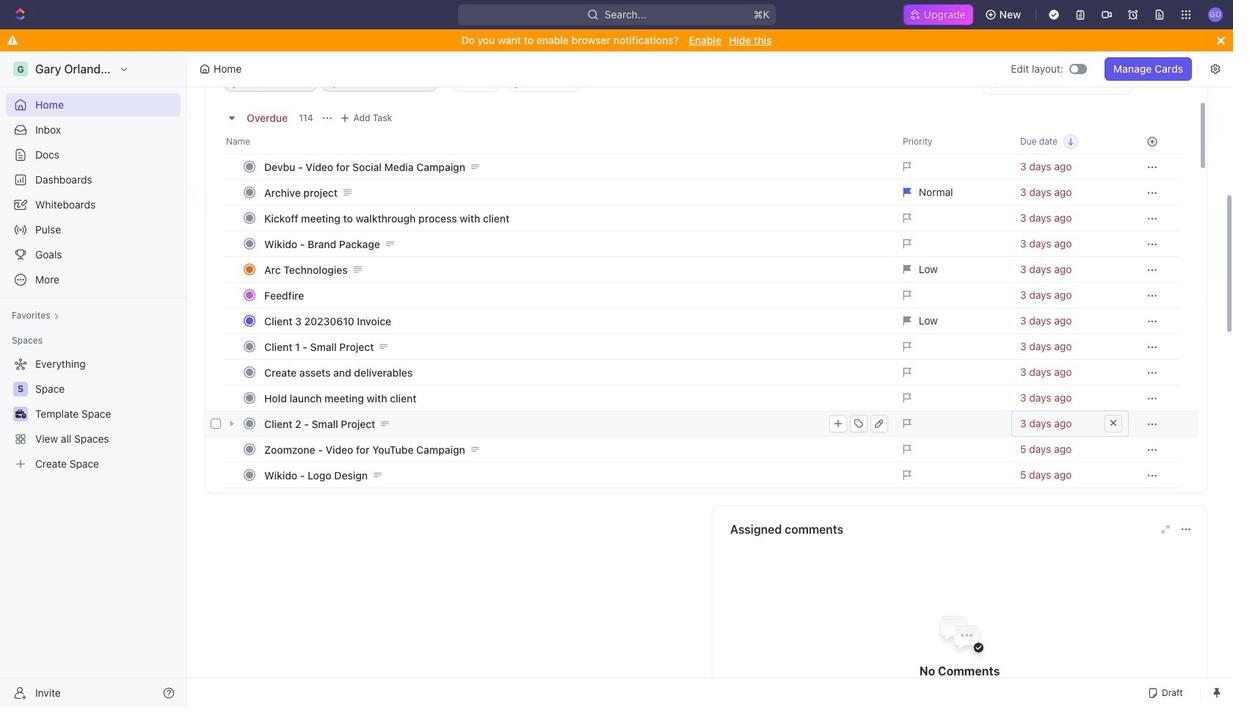 Task type: locate. For each thing, give the bounding box(es) containing it.
tree inside sidebar navigation
[[6, 353, 181, 476]]

business time image
[[15, 410, 26, 419]]

sidebar navigation
[[0, 51, 190, 707]]

tree
[[6, 353, 181, 476]]



Task type: describe. For each thing, give the bounding box(es) containing it.
gary orlando's workspace, , element
[[13, 62, 28, 76]]

space, , element
[[13, 382, 28, 397]]



Task type: vqa. For each thing, say whether or not it's contained in the screenshot.
Business Time 'image'
yes



